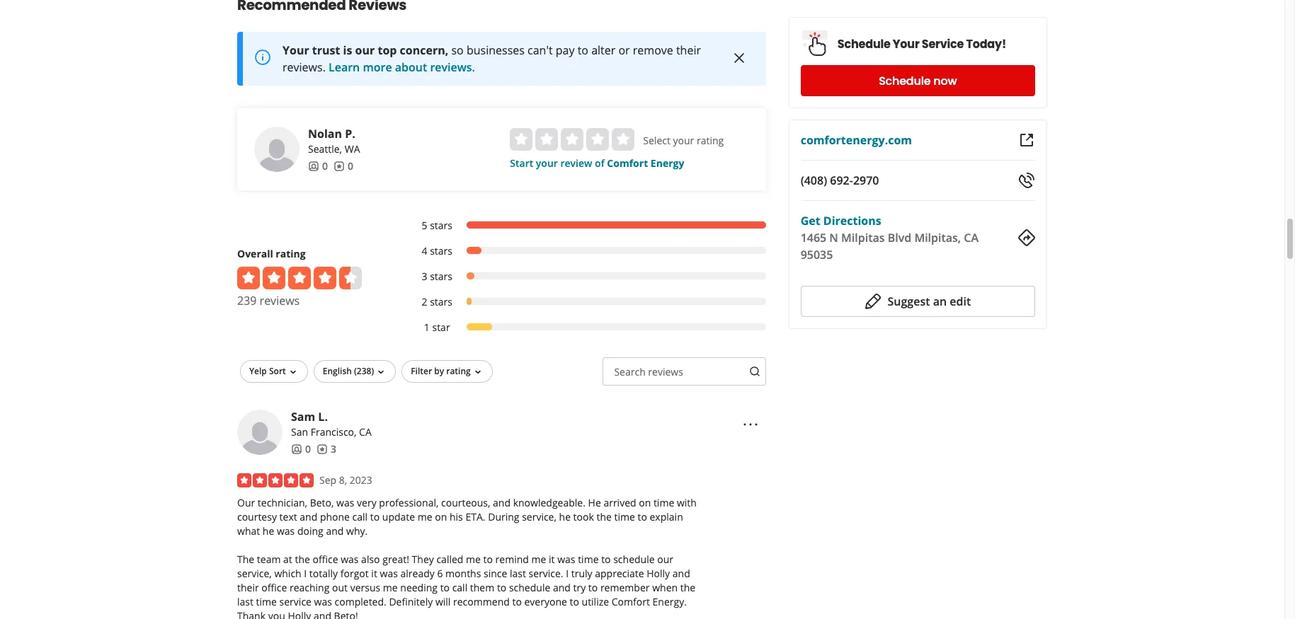 Task type: locate. For each thing, give the bounding box(es) containing it.
it down also
[[371, 567, 377, 581]]

to
[[578, 42, 589, 58], [370, 511, 380, 524], [638, 511, 647, 524], [484, 553, 493, 567], [602, 553, 611, 567], [440, 581, 450, 595], [497, 581, 507, 595], [589, 581, 598, 595], [512, 596, 522, 609], [570, 596, 579, 609]]

recommend
[[453, 596, 510, 609]]

rating inside dropdown button
[[446, 365, 471, 377]]

2 16 chevron down v2 image from the left
[[472, 367, 484, 378]]

0 horizontal spatial the
[[295, 553, 310, 567]]

menu image
[[742, 416, 759, 433]]

(238)
[[354, 365, 374, 377]]

and up the "doing"
[[300, 511, 318, 524]]

filter by rating button
[[402, 360, 493, 383]]

to down try
[[570, 596, 579, 609]]

0 vertical spatial the
[[597, 511, 612, 524]]

call inside the team at the office was also great!  they called me to remind me it was time to schedule our service, which i totally forgot it was already 6 months since last service. i truly appreciate holly and their office reaching out versus me needing to call them to schedule and try to remember when the last time service was completed. definitely will recommend to everyone to utilize comfort energy. thank you holly and beto!
[[452, 581, 468, 595]]

None radio
[[536, 128, 558, 151], [561, 128, 584, 151], [536, 128, 558, 151], [561, 128, 584, 151]]

i up reaching
[[304, 567, 307, 581]]

1 vertical spatial last
[[237, 596, 254, 609]]

our up when
[[658, 553, 674, 567]]

learn more about reviews.
[[329, 59, 475, 75]]

ca right milpitas,
[[964, 230, 979, 246]]

your for start
[[536, 156, 558, 170]]

i left truly
[[566, 567, 569, 581]]

1 vertical spatial their
[[237, 581, 259, 595]]

1 horizontal spatial 3
[[422, 270, 428, 283]]

learn more about reviews. link
[[329, 59, 475, 75]]

1 star
[[424, 321, 450, 334]]

courtesy
[[237, 511, 277, 524]]

english
[[323, 365, 352, 377]]

rating element
[[510, 128, 635, 151]]

1 reviews. from the left
[[283, 59, 326, 75]]

rating up "4.5 star rating" image
[[276, 247, 306, 260]]

suggest
[[888, 294, 930, 310]]

time up explain
[[654, 496, 675, 510]]

stars right "4"
[[430, 244, 453, 258]]

1 vertical spatial he
[[263, 525, 274, 538]]

0 vertical spatial holly
[[647, 567, 670, 581]]

service, inside the team at the office was also great!  they called me to remind me it was time to schedule our service, which i totally forgot it was already 6 months since last service. i truly appreciate holly and their office reaching out versus me needing to call them to schedule and try to remember when the last time service was completed. definitely will recommend to everyone to utilize comfort energy. thank you holly and beto!
[[237, 567, 272, 581]]

francisco,
[[311, 426, 357, 439]]

0 horizontal spatial call
[[353, 511, 368, 524]]

totally
[[309, 567, 338, 581]]

1 horizontal spatial he
[[559, 511, 571, 524]]

remove
[[633, 42, 674, 58]]

None radio
[[510, 128, 533, 151], [587, 128, 609, 151], [612, 128, 635, 151], [510, 128, 533, 151], [587, 128, 609, 151], [612, 128, 635, 151]]

stars inside 'element'
[[430, 295, 453, 309]]

reviews
[[260, 293, 300, 309], [648, 365, 684, 379]]

0 horizontal spatial on
[[435, 511, 447, 524]]

1 vertical spatial ca
[[359, 426, 372, 439]]

their
[[676, 42, 701, 58], [237, 581, 259, 595]]

was up forgot
[[341, 553, 359, 567]]

0 horizontal spatial your
[[536, 156, 558, 170]]

0 horizontal spatial 0
[[305, 443, 311, 456]]

very
[[357, 496, 377, 510]]

1
[[424, 321, 430, 334]]

1 vertical spatial comfort
[[612, 596, 650, 609]]

0 vertical spatial last
[[510, 567, 526, 581]]

comfortenergy.com link
[[801, 132, 912, 148]]

thank
[[237, 610, 266, 620]]

0 horizontal spatial our
[[355, 42, 375, 58]]

1 horizontal spatial call
[[452, 581, 468, 595]]

me up the months at the left bottom of page
[[466, 553, 481, 567]]

filter reviews by 1 star rating element
[[407, 321, 766, 335]]

their up the thank
[[237, 581, 259, 595]]

2 horizontal spatial the
[[681, 581, 696, 595]]

reviews down "4.5 star rating" image
[[260, 293, 300, 309]]

friends element down san
[[291, 443, 311, 457]]

nolan p. seattle, wa
[[308, 126, 360, 156]]

1 vertical spatial reviews
[[648, 365, 684, 379]]

friends element
[[308, 159, 328, 173], [291, 443, 311, 457]]

close image
[[731, 50, 748, 67]]

1 horizontal spatial it
[[549, 553, 555, 567]]

start your review of comfort energy
[[510, 156, 685, 170]]

completed.
[[335, 596, 387, 609]]

0 right 16 friends v2 image
[[322, 159, 328, 173]]

2 stars from the top
[[430, 244, 453, 258]]

he
[[559, 511, 571, 524], [263, 525, 274, 538]]

today!
[[967, 36, 1007, 52]]

comfort
[[607, 156, 648, 170], [612, 596, 650, 609]]

1 horizontal spatial schedule
[[614, 553, 655, 567]]

16 chevron down v2 image right (238)
[[376, 367, 387, 378]]

0 right 16 friends v2 icon
[[305, 443, 311, 456]]

last down 'remind' at the left of the page
[[510, 567, 526, 581]]

0 vertical spatial reviews
[[260, 293, 300, 309]]

1 horizontal spatial service,
[[522, 511, 557, 524]]

rating right select
[[697, 134, 724, 147]]

comfort right of
[[607, 156, 648, 170]]

1 vertical spatial the
[[295, 553, 310, 567]]

trust
[[312, 42, 340, 58]]

1 vertical spatial on
[[435, 511, 447, 524]]

holly down the service
[[288, 610, 311, 620]]

their inside the team at the office was also great!  they called me to remind me it was time to schedule our service, which i totally forgot it was already 6 months since last service. i truly appreciate holly and their office reaching out versus me needing to call them to schedule and try to remember when the last time service was completed. definitely will recommend to everyone to utilize comfort energy. thank you holly and beto!
[[237, 581, 259, 595]]

0 horizontal spatial he
[[263, 525, 274, 538]]

1 vertical spatial schedule
[[509, 581, 551, 595]]

san
[[291, 426, 308, 439]]

4 stars from the top
[[430, 295, 453, 309]]

i
[[304, 567, 307, 581], [566, 567, 569, 581]]

or
[[619, 42, 630, 58]]

me up definitely
[[383, 581, 398, 595]]

friends element down seattle,
[[308, 159, 328, 173]]

your left service
[[893, 36, 920, 52]]

reviews. down trust
[[283, 59, 326, 75]]

to up appreciate
[[602, 553, 611, 567]]

reviews. inside so businesses can't pay to alter or remove their reviews.
[[283, 59, 326, 75]]

select
[[643, 134, 671, 147]]

our right is
[[355, 42, 375, 58]]

stars for 2 stars
[[430, 295, 453, 309]]

to up since
[[484, 553, 493, 567]]

info alert
[[237, 32, 766, 86]]

rating for select your rating
[[697, 134, 724, 147]]

our
[[355, 42, 375, 58], [658, 553, 674, 567]]

0 horizontal spatial their
[[237, 581, 259, 595]]

start
[[510, 156, 534, 170]]

will
[[436, 596, 451, 609]]

1 vertical spatial your
[[536, 156, 558, 170]]

1 vertical spatial call
[[452, 581, 468, 595]]

3 right 16 review v2 icon
[[331, 443, 336, 456]]

1 vertical spatial service,
[[237, 567, 272, 581]]

1 horizontal spatial holly
[[647, 567, 670, 581]]

2 horizontal spatial 0
[[348, 159, 353, 173]]

stars down 4 stars
[[430, 270, 453, 283]]

the down he
[[597, 511, 612, 524]]

their right remove
[[676, 42, 701, 58]]

1 stars from the top
[[430, 219, 453, 232]]

0 vertical spatial 3
[[422, 270, 428, 283]]

your right start
[[536, 156, 558, 170]]

the right when
[[681, 581, 696, 595]]

service,
[[522, 511, 557, 524], [237, 567, 272, 581]]

everyone
[[525, 596, 567, 609]]

ca inside get directions 1465 n milpitas blvd milpitas, ca 95035
[[964, 230, 979, 246]]

16 chevron down v2 image inside filter by rating dropdown button
[[472, 367, 484, 378]]

your left trust
[[283, 42, 309, 58]]

service
[[280, 596, 312, 609]]

2970
[[854, 173, 879, 188]]

reviews. down so
[[430, 59, 475, 75]]

3 stars from the top
[[430, 270, 453, 283]]

reaching
[[290, 581, 330, 595]]

search reviews
[[615, 365, 684, 379]]

0 horizontal spatial holly
[[288, 610, 311, 620]]

your right select
[[673, 134, 694, 147]]

service, down the
[[237, 567, 272, 581]]

service, down knowledgeable.
[[522, 511, 557, 524]]

1 16 chevron down v2 image from the left
[[376, 367, 387, 378]]

1 horizontal spatial last
[[510, 567, 526, 581]]

overall rating
[[237, 247, 306, 260]]

holly up when
[[647, 567, 670, 581]]

0 horizontal spatial your
[[283, 42, 309, 58]]

he down courtesy
[[263, 525, 274, 538]]

stars right the 2 at left
[[430, 295, 453, 309]]

0 horizontal spatial reviews.
[[283, 59, 326, 75]]

1 horizontal spatial 0
[[322, 159, 328, 173]]

time up you
[[256, 596, 277, 609]]

2 reviews. from the left
[[430, 59, 475, 75]]

1 horizontal spatial i
[[566, 567, 569, 581]]

1 horizontal spatial your
[[673, 134, 694, 147]]

beto!
[[334, 610, 358, 620]]

0 horizontal spatial service,
[[237, 567, 272, 581]]

of
[[595, 156, 605, 170]]

0 vertical spatial friends element
[[308, 159, 328, 173]]

1 vertical spatial schedule
[[879, 73, 931, 89]]

2023
[[350, 474, 373, 487]]

1 vertical spatial it
[[371, 567, 377, 581]]

an
[[933, 294, 947, 310]]

service, inside our technician, beto, was very professional, courteous, and knowledgeable. he arrived on time with courtesy text and phone call to update me on his eta. during service, he took the time to explain what he was doing and why.
[[522, 511, 557, 524]]

0 vertical spatial reviews element
[[334, 159, 353, 173]]

0 vertical spatial office
[[313, 553, 338, 567]]

schedule
[[614, 553, 655, 567], [509, 581, 551, 595]]

0 vertical spatial call
[[353, 511, 368, 524]]

l.
[[318, 409, 328, 425]]

0 vertical spatial it
[[549, 553, 555, 567]]

comfort down remember
[[612, 596, 650, 609]]

english (238)
[[323, 365, 374, 377]]

search image
[[749, 366, 761, 378]]

reviews element containing 3
[[317, 443, 336, 457]]

16 chevron down v2 image
[[376, 367, 387, 378], [472, 367, 484, 378]]

team
[[257, 553, 281, 567]]

0 vertical spatial their
[[676, 42, 701, 58]]

schedule up appreciate
[[614, 553, 655, 567]]

0 horizontal spatial reviews
[[260, 293, 300, 309]]

1 horizontal spatial the
[[597, 511, 612, 524]]

energy
[[651, 156, 685, 170]]

on left his
[[435, 511, 447, 524]]

0 horizontal spatial last
[[237, 596, 254, 609]]

schedule your service today!
[[838, 36, 1007, 52]]

16 chevron down v2 image inside english (238) popup button
[[376, 367, 387, 378]]

to inside so businesses can't pay to alter or remove their reviews.
[[578, 42, 589, 58]]

3 for 3 stars
[[422, 270, 428, 283]]

0 vertical spatial rating
[[697, 134, 724, 147]]

ca right the francisco,
[[359, 426, 372, 439]]

0 horizontal spatial office
[[262, 581, 287, 595]]

reviews element down the francisco,
[[317, 443, 336, 457]]

1 horizontal spatial ca
[[964, 230, 979, 246]]

0 horizontal spatial i
[[304, 567, 307, 581]]

to right pay
[[578, 42, 589, 58]]

seattle,
[[308, 142, 342, 156]]

1 i from the left
[[304, 567, 307, 581]]

was down the great!
[[380, 567, 398, 581]]

milpitas,
[[915, 230, 961, 246]]

me down professional,
[[418, 511, 433, 524]]

and down phone
[[326, 525, 344, 538]]

schedule
[[838, 36, 891, 52], [879, 73, 931, 89]]

0 vertical spatial service,
[[522, 511, 557, 524]]

(408)
[[801, 173, 828, 188]]

office down which
[[262, 581, 287, 595]]

3 down "4"
[[422, 270, 428, 283]]

explain
[[650, 511, 683, 524]]

edit
[[950, 294, 971, 310]]

0 vertical spatial on
[[639, 496, 651, 510]]

last up the thank
[[237, 596, 254, 609]]

239
[[237, 293, 257, 309]]

1 vertical spatial rating
[[276, 247, 306, 260]]

24 info v2 image
[[254, 49, 271, 66]]

office up totally
[[313, 553, 338, 567]]

5 stars
[[422, 219, 453, 232]]

reviews element for l.
[[317, 443, 336, 457]]

0 vertical spatial your
[[673, 134, 694, 147]]

with
[[677, 496, 697, 510]]

and up during
[[493, 496, 511, 510]]

photo of nolan p. image
[[254, 127, 300, 172]]

1 vertical spatial our
[[658, 553, 674, 567]]

call up why.
[[353, 511, 368, 524]]

the team at the office was also great!  they called me to remind me it was time to schedule our service, which i totally forgot it was already 6 months since last service. i truly appreciate holly and their office reaching out versus me needing to call them to schedule and try to remember when the last time service was completed. definitely will recommend to everyone to utilize comfort energy. thank you holly and beto!
[[237, 553, 696, 620]]

the right the at
[[295, 553, 310, 567]]

reviews for search reviews
[[648, 365, 684, 379]]

reviews right the search
[[648, 365, 684, 379]]

friends element for nolan p.
[[308, 159, 328, 173]]

1 horizontal spatial our
[[658, 553, 674, 567]]

0 right 16 review v2 image
[[348, 159, 353, 173]]

your trust is our top concern,
[[283, 42, 449, 58]]

courteous,
[[441, 496, 491, 510]]

reviews element
[[334, 159, 353, 173], [317, 443, 336, 457]]

to down since
[[497, 581, 507, 595]]

2 horizontal spatial rating
[[697, 134, 724, 147]]

0 vertical spatial comfort
[[607, 156, 648, 170]]

2 vertical spatial rating
[[446, 365, 471, 377]]

office
[[313, 553, 338, 567], [262, 581, 287, 595]]

1 vertical spatial reviews element
[[317, 443, 336, 457]]

0 vertical spatial our
[[355, 42, 375, 58]]

rating right by
[[446, 365, 471, 377]]

and
[[493, 496, 511, 510], [300, 511, 318, 524], [326, 525, 344, 538], [673, 567, 691, 581], [553, 581, 571, 595], [314, 610, 332, 620]]

schedule up "everyone"
[[509, 581, 551, 595]]

1 horizontal spatial 16 chevron down v2 image
[[472, 367, 484, 378]]

0 horizontal spatial it
[[371, 567, 377, 581]]

rating
[[697, 134, 724, 147], [276, 247, 306, 260], [446, 365, 471, 377]]

your
[[673, 134, 694, 147], [536, 156, 558, 170]]

1 horizontal spatial their
[[676, 42, 701, 58]]

stars right 5
[[430, 219, 453, 232]]

1 vertical spatial friends element
[[291, 443, 311, 457]]

to left explain
[[638, 511, 647, 524]]

16 chevron down v2 image right filter by rating in the bottom left of the page
[[472, 367, 484, 378]]

schedule up schedule now link
[[838, 36, 891, 52]]

blvd
[[888, 230, 912, 246]]

  text field
[[603, 358, 766, 386]]

0 horizontal spatial ca
[[359, 426, 372, 439]]

schedule left now
[[879, 73, 931, 89]]

on right arrived
[[639, 496, 651, 510]]

milpitas
[[842, 230, 885, 246]]

2 stars
[[422, 295, 453, 309]]

1 horizontal spatial rating
[[446, 365, 471, 377]]

and left try
[[553, 581, 571, 595]]

filter reviews by 4 stars rating element
[[407, 244, 766, 258]]

2 vertical spatial the
[[681, 581, 696, 595]]

(no rating) image
[[510, 128, 635, 151]]

he left the 'took'
[[559, 511, 571, 524]]

your for select
[[673, 134, 694, 147]]

1 horizontal spatial reviews.
[[430, 59, 475, 75]]

it up service.
[[549, 553, 555, 567]]

yelp sort button
[[240, 360, 308, 383]]

you
[[268, 610, 285, 620]]

0 horizontal spatial 16 chevron down v2 image
[[376, 367, 387, 378]]

1 vertical spatial 3
[[331, 443, 336, 456]]

0 horizontal spatial 3
[[331, 443, 336, 456]]

0 vertical spatial schedule
[[838, 36, 891, 52]]

forgot
[[341, 567, 369, 581]]

review
[[561, 156, 593, 170]]

1 horizontal spatial reviews
[[648, 365, 684, 379]]

yelp
[[249, 365, 267, 377]]

reviews element containing 0
[[334, 159, 353, 173]]

1 horizontal spatial on
[[639, 496, 651, 510]]

0 vertical spatial ca
[[964, 230, 979, 246]]

reviews element down wa
[[334, 159, 353, 173]]

me
[[418, 511, 433, 524], [466, 553, 481, 567], [532, 553, 546, 567], [383, 581, 398, 595]]

call down the months at the left bottom of page
[[452, 581, 468, 595]]

filter
[[411, 365, 432, 377]]

ca
[[964, 230, 979, 246], [359, 426, 372, 439]]



Task type: vqa. For each thing, say whether or not it's contained in the screenshot.
topmost the he
yes



Task type: describe. For each thing, give the bounding box(es) containing it.
sep 8, 2023
[[319, 474, 373, 487]]

and left beto!
[[314, 610, 332, 620]]

star
[[432, 321, 450, 334]]

why.
[[346, 525, 368, 538]]

so
[[452, 42, 464, 58]]

16 friends v2 image
[[291, 444, 302, 455]]

service.
[[529, 567, 564, 581]]

get directions link
[[801, 213, 882, 229]]

692-
[[831, 173, 854, 188]]

service
[[922, 36, 964, 52]]

to up will
[[440, 581, 450, 595]]

4.5 star rating image
[[237, 267, 362, 290]]

call inside our technician, beto, was very professional, courteous, and knowledgeable. he arrived on time with courtesy text and phone call to update me on his eta. during service, he took the time to explain what he was doing and why.
[[353, 511, 368, 524]]

friends element for sam l.
[[291, 443, 311, 457]]

time down arrived
[[615, 511, 635, 524]]

stars for 4 stars
[[430, 244, 453, 258]]

since
[[484, 567, 507, 581]]

more
[[363, 59, 392, 75]]

can't
[[528, 42, 553, 58]]

our inside the team at the office was also great!  they called me to remind me it was time to schedule our service, which i totally forgot it was already 6 months since last service. i truly appreciate holly and their office reaching out versus me needing to call them to schedule and try to remember when the last time service was completed. definitely will recommend to everyone to utilize comfort energy. thank you holly and beto!
[[658, 553, 674, 567]]

time up truly
[[578, 553, 599, 567]]

0 for sam l.
[[305, 443, 311, 456]]

sort
[[269, 365, 286, 377]]

our
[[237, 496, 255, 510]]

me inside our technician, beto, was very professional, courteous, and knowledgeable. he arrived on time with courtesy text and phone call to update me on his eta. during service, he took the time to explain what he was doing and why.
[[418, 511, 433, 524]]

and up when
[[673, 567, 691, 581]]

16 review v2 image
[[334, 160, 345, 172]]

select your rating
[[643, 134, 724, 147]]

1465
[[801, 230, 827, 246]]

he
[[588, 496, 601, 510]]

during
[[488, 511, 520, 524]]

them
[[470, 581, 495, 595]]

months
[[446, 567, 481, 581]]

stars for 5 stars
[[430, 219, 453, 232]]

search
[[615, 365, 646, 379]]

learn
[[329, 59, 360, 75]]

rating for filter by rating
[[446, 365, 471, 377]]

ca inside sam l. san francisco, ca
[[359, 426, 372, 439]]

was up truly
[[558, 553, 576, 567]]

their inside so businesses can't pay to alter or remove their reviews.
[[676, 42, 701, 58]]

wa
[[345, 142, 360, 156]]

your inside info "alert"
[[283, 42, 309, 58]]

utilize
[[582, 596, 609, 609]]

yelp sort
[[249, 365, 286, 377]]

was down "text"
[[277, 525, 295, 538]]

(408) 692-2970
[[801, 173, 879, 188]]

1 horizontal spatial your
[[893, 36, 920, 52]]

schedule now
[[879, 73, 957, 89]]

truly
[[572, 567, 593, 581]]

get
[[801, 213, 821, 229]]

was up phone
[[337, 496, 355, 510]]

directions
[[824, 213, 882, 229]]

me up service.
[[532, 553, 546, 567]]

comfortenergy.com
[[801, 132, 912, 148]]

filter reviews by 5 stars rating element
[[407, 219, 766, 233]]

to down very at the left bottom
[[370, 511, 380, 524]]

versus
[[350, 581, 381, 595]]

professional,
[[379, 496, 439, 510]]

reviews element for p.
[[334, 159, 353, 173]]

overall
[[237, 247, 273, 260]]

reviews for 239 reviews
[[260, 293, 300, 309]]

at
[[283, 553, 292, 567]]

1 vertical spatial office
[[262, 581, 287, 595]]

schedule for schedule your service today!
[[838, 36, 891, 52]]

1 vertical spatial holly
[[288, 610, 311, 620]]

24 directions v2 image
[[1019, 230, 1036, 247]]

by
[[434, 365, 444, 377]]

is
[[343, 42, 352, 58]]

3 stars
[[422, 270, 453, 283]]

great!
[[383, 553, 409, 567]]

16 chevron down v2 image for filter by rating
[[472, 367, 484, 378]]

to right try
[[589, 581, 598, 595]]

also
[[361, 553, 380, 567]]

about
[[395, 59, 427, 75]]

3 for 3
[[331, 443, 336, 456]]

eta.
[[466, 511, 486, 524]]

remember
[[601, 581, 650, 595]]

16 friends v2 image
[[308, 160, 319, 172]]

0 horizontal spatial rating
[[276, 247, 306, 260]]

pay
[[556, 42, 575, 58]]

energy.
[[653, 596, 687, 609]]

called
[[437, 553, 464, 567]]

0 vertical spatial schedule
[[614, 553, 655, 567]]

filter reviews by 3 stars rating element
[[407, 270, 766, 284]]

arrived
[[604, 496, 637, 510]]

5 star rating image
[[237, 474, 314, 488]]

suggest an edit button
[[801, 286, 1036, 317]]

definitely
[[389, 596, 433, 609]]

top
[[378, 42, 397, 58]]

24 phone v2 image
[[1019, 172, 1036, 189]]

0 horizontal spatial schedule
[[509, 581, 551, 595]]

24 external link v2 image
[[1019, 132, 1036, 149]]

when
[[653, 581, 678, 595]]

took
[[574, 511, 594, 524]]

filter reviews by 2 stars rating element
[[407, 295, 766, 309]]

stars for 3 stars
[[430, 270, 453, 283]]

nolan
[[308, 126, 342, 141]]

get directions 1465 n milpitas blvd milpitas, ca 95035
[[801, 213, 979, 263]]

16 review v2 image
[[317, 444, 328, 455]]

concern,
[[400, 42, 449, 58]]

technician,
[[258, 496, 307, 510]]

was down reaching
[[314, 596, 332, 609]]

0 vertical spatial he
[[559, 511, 571, 524]]

0 for nolan p.
[[322, 159, 328, 173]]

knowledgeable.
[[513, 496, 586, 510]]

now
[[934, 73, 957, 89]]

4 stars
[[422, 244, 453, 258]]

1 horizontal spatial office
[[313, 553, 338, 567]]

the
[[237, 553, 254, 567]]

sam
[[291, 409, 315, 425]]

suggest an edit
[[888, 294, 971, 310]]

to left "everyone"
[[512, 596, 522, 609]]

comfort inside the team at the office was also great!  they called me to remind me it was time to schedule our service, which i totally forgot it was already 6 months since last service. i truly appreciate holly and their office reaching out versus me needing to call them to schedule and try to remember when the last time service was completed. definitely will recommend to everyone to utilize comfort energy. thank you holly and beto!
[[612, 596, 650, 609]]

doing
[[297, 525, 324, 538]]

p.
[[345, 126, 355, 141]]

16 chevron down v2 image for english (238)
[[376, 367, 387, 378]]

they
[[412, 553, 434, 567]]

filter by rating
[[411, 365, 471, 377]]

24 pencil v2 image
[[865, 293, 882, 310]]

nolan p. link
[[308, 126, 355, 141]]

appreciate
[[595, 567, 644, 581]]

6
[[437, 567, 443, 581]]

needing
[[400, 581, 438, 595]]

2 i from the left
[[566, 567, 569, 581]]

16 chevron down v2 image
[[287, 367, 299, 378]]

businesses
[[467, 42, 525, 58]]

the inside our technician, beto, was very professional, courteous, and knowledgeable. he arrived on time with courtesy text and phone call to update me on his eta. during service, he took the time to explain what he was doing and why.
[[597, 511, 612, 524]]

schedule for schedule now
[[879, 73, 931, 89]]

5
[[422, 219, 428, 232]]

photo of sam l. image
[[237, 410, 283, 455]]

our inside info "alert"
[[355, 42, 375, 58]]

2
[[422, 295, 428, 309]]

his
[[450, 511, 463, 524]]



